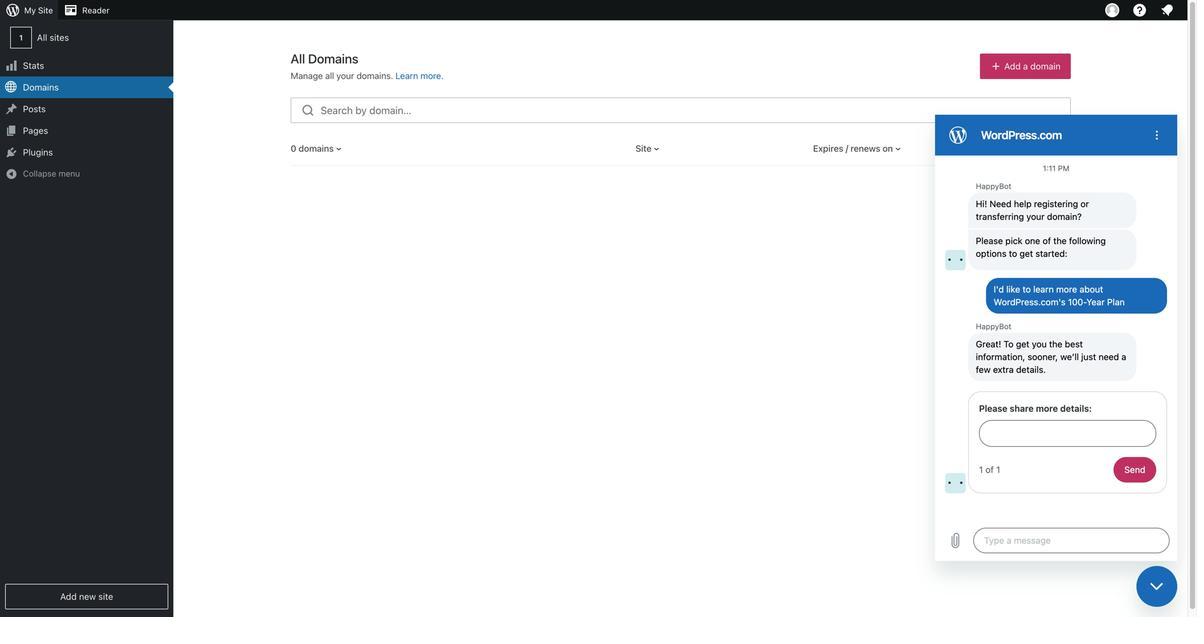 Task type: describe. For each thing, give the bounding box(es) containing it.
manage your notifications image
[[1160, 3, 1175, 18]]

your
[[336, 70, 354, 81]]

all domains main content
[[0, 0, 1071, 166]]

add a domain button
[[980, 54, 1071, 79]]

new
[[79, 591, 96, 602]]

all
[[37, 32, 47, 43]]

stats link
[[0, 55, 173, 76]]

0 domains
[[291, 143, 334, 154]]

reader
[[82, 5, 110, 15]]

stats
[[23, 60, 44, 71]]

0 vertical spatial site
[[38, 5, 53, 15]]

site
[[98, 591, 113, 602]]

expires / renews on button
[[813, 142, 903, 155]]

/
[[846, 143, 848, 154]]

domains
[[23, 82, 59, 92]]

all
[[325, 70, 334, 81]]

expires
[[813, 143, 843, 154]]

domains link
[[0, 76, 173, 98]]

add new site
[[60, 591, 113, 602]]

my site link
[[0, 0, 58, 20]]

add a domain
[[1004, 61, 1061, 71]]

site inside button
[[636, 143, 652, 154]]

renews
[[851, 143, 880, 154]]

my
[[24, 5, 36, 15]]

on
[[883, 143, 893, 154]]

add for add new site
[[60, 591, 77, 602]]

pages
[[23, 125, 48, 136]]

1
[[19, 33, 23, 42]]

0
[[291, 143, 296, 154]]

none search field inside all domains main content
[[291, 98, 1071, 123]]

a
[[1023, 61, 1028, 71]]

0 domains button
[[291, 142, 344, 155]]



Task type: locate. For each thing, give the bounding box(es) containing it.
all domains manage all your domains. learn more .
[[291, 51, 444, 81]]

reader link
[[58, 0, 115, 20]]

my site
[[24, 5, 53, 15]]

None search field
[[291, 98, 1071, 123]]

collapse
[[23, 169, 56, 178]]

0 horizontal spatial add
[[60, 591, 77, 602]]

posts
[[23, 104, 46, 114]]

collapse menu
[[23, 169, 80, 178]]

site
[[38, 5, 53, 15], [636, 143, 652, 154]]

all domains
[[291, 51, 358, 66]]

.
[[441, 70, 444, 81]]

collapse menu link
[[0, 163, 173, 184]]

manage
[[291, 70, 323, 81]]

1 horizontal spatial add
[[1004, 61, 1021, 71]]

1 horizontal spatial site
[[636, 143, 652, 154]]

learn more
[[395, 70, 441, 81]]

domain
[[1030, 61, 1061, 71]]

Search search field
[[321, 98, 1070, 122]]

add new site link
[[5, 584, 168, 609]]

add
[[1004, 61, 1021, 71], [60, 591, 77, 602]]

add left a
[[1004, 61, 1021, 71]]

add for add a domain
[[1004, 61, 1021, 71]]

domains.
[[357, 70, 393, 81]]

menu
[[59, 169, 80, 178]]

domains
[[299, 143, 334, 154]]

add left 'new'
[[60, 591, 77, 602]]

1 vertical spatial site
[[636, 143, 652, 154]]

0 horizontal spatial site
[[38, 5, 53, 15]]

pages link
[[0, 120, 173, 142]]

site button
[[636, 142, 662, 155]]

add inside 'button'
[[1004, 61, 1021, 71]]

expires / renews on
[[813, 143, 893, 154]]

sites
[[50, 32, 69, 43]]

posts link
[[0, 98, 173, 120]]

add inside 'link'
[[60, 591, 77, 602]]

learn more link
[[395, 70, 441, 81]]

plugins link
[[0, 142, 173, 163]]

status
[[991, 143, 1017, 154]]

help image
[[1132, 3, 1147, 18]]

plugins
[[23, 147, 53, 157]]

my profile image
[[1105, 3, 1119, 17]]

1 vertical spatial add
[[60, 591, 77, 602]]

status button
[[991, 142, 1028, 155]]

0 vertical spatial add
[[1004, 61, 1021, 71]]

all sites
[[37, 32, 69, 43]]



Task type: vqa. For each thing, say whether or not it's contained in the screenshot.
A Blog Theme With A Bold Vaporwave Aesthetic. Its Nostalgic Atmosphere Pays Homage To The 80S And Early 90S. image on the right of the page
no



